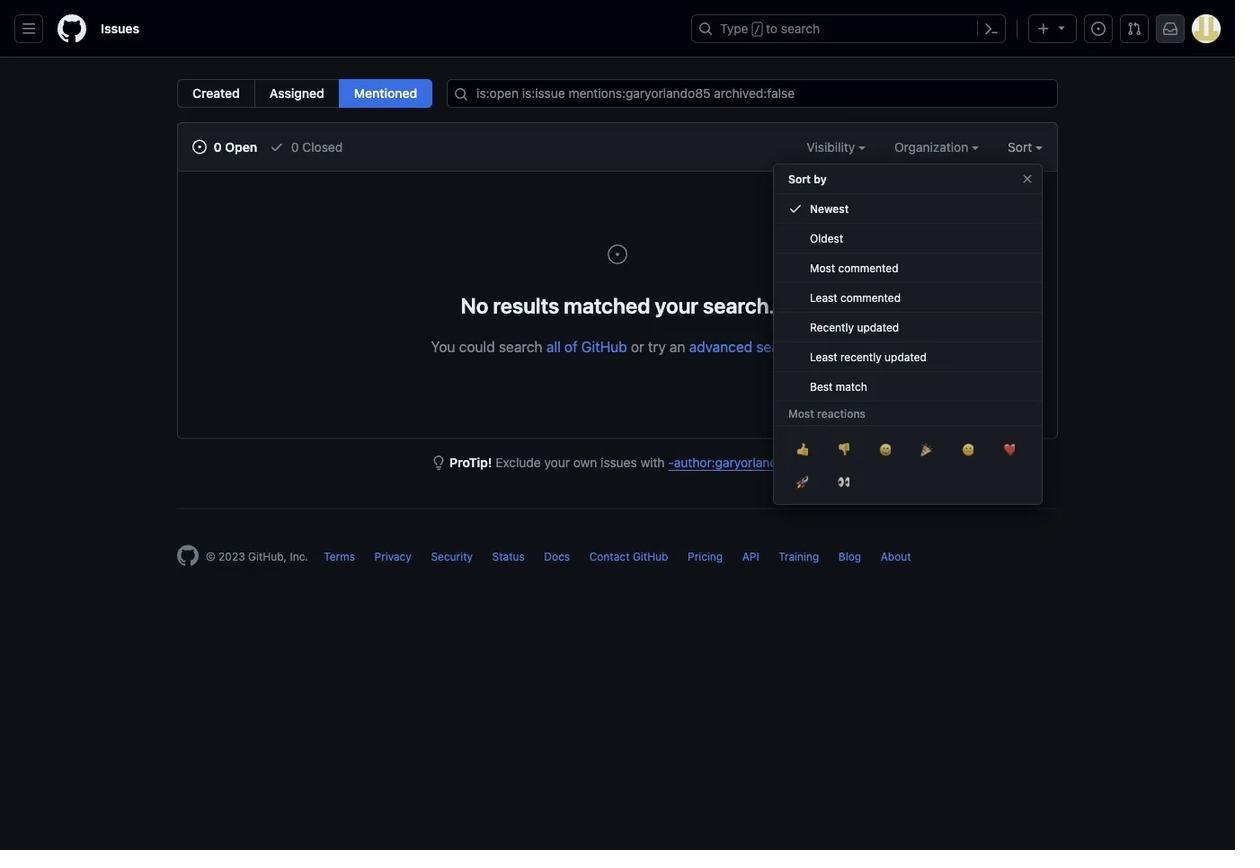 Task type: locate. For each thing, give the bounding box(es) containing it.
check image
[[270, 140, 284, 154], [788, 201, 803, 216]]

0 vertical spatial issue opened image
[[192, 140, 207, 154]]

security link
[[431, 551, 473, 563]]

0 vertical spatial updated
[[857, 321, 899, 334]]

your
[[655, 293, 698, 318], [544, 455, 570, 470]]

issue opened image left 0 open
[[192, 140, 207, 154]]

blog
[[839, 551, 861, 563]]

most down best on the right top of the page
[[788, 407, 814, 420]]

sort up close menu image on the right top of page
[[1008, 139, 1032, 154]]

of
[[565, 338, 578, 355]]

0 horizontal spatial your
[[544, 455, 570, 470]]

contact github
[[589, 551, 668, 563]]

👍
[[797, 443, 807, 457]]

github
[[581, 338, 627, 355], [633, 551, 668, 563]]

0 vertical spatial your
[[655, 293, 698, 318]]

homepage image left ©
[[177, 545, 199, 567]]

you
[[431, 338, 455, 355]]

0 horizontal spatial sort
[[788, 173, 811, 185]]

0 vertical spatial least
[[810, 291, 837, 304]]

github,
[[248, 551, 287, 563]]

contact
[[589, 551, 630, 563]]

1 vertical spatial most
[[788, 407, 814, 420]]

no
[[461, 293, 488, 318]]

👍 link
[[781, 433, 823, 466]]

least up best on the right top of the page
[[810, 351, 837, 363]]

to
[[766, 21, 778, 36]]

2 least from the top
[[810, 351, 837, 363]]

updated
[[857, 321, 899, 334], [885, 351, 927, 363]]

your left own
[[544, 455, 570, 470]]

1 vertical spatial your
[[544, 455, 570, 470]]

privacy
[[374, 551, 412, 563]]

status link
[[492, 551, 525, 563]]

2 0 from the left
[[291, 139, 299, 154]]

0 vertical spatial .
[[800, 338, 804, 355]]

check image inside "0 closed" link
[[270, 140, 284, 154]]

0 horizontal spatial 0
[[214, 139, 222, 154]]

issue opened image up no results matched your search.
[[607, 244, 628, 265]]

all of github link
[[546, 338, 627, 355]]

1 vertical spatial sort
[[788, 173, 811, 185]]

protip! exclude your own issues with -author:garyorlando85 .
[[450, 455, 803, 470]]

1 vertical spatial homepage image
[[177, 545, 199, 567]]

😕
[[962, 443, 973, 457]]

0 left open
[[214, 139, 222, 154]]

about
[[881, 551, 911, 563]]

1 vertical spatial .
[[800, 455, 803, 470]]

homepage image
[[58, 14, 86, 43], [177, 545, 199, 567]]

1 vertical spatial least
[[810, 351, 837, 363]]

1 vertical spatial github
[[633, 551, 668, 563]]

could
[[459, 338, 495, 355]]

1 least from the top
[[810, 291, 837, 304]]

0 horizontal spatial check image
[[270, 140, 284, 154]]

1 horizontal spatial homepage image
[[177, 545, 199, 567]]

most down the oldest
[[810, 262, 835, 274]]

created link
[[177, 79, 255, 108]]

0 horizontal spatial issue opened image
[[192, 140, 207, 154]]

visibility
[[807, 139, 859, 154]]

footer
[[163, 508, 1072, 612]]

search right to
[[781, 21, 820, 36]]

1 vertical spatial issue opened image
[[607, 244, 628, 265]]

github right contact
[[633, 551, 668, 563]]

least up recently
[[810, 291, 837, 304]]

author:garyorlando85
[[674, 455, 800, 470]]

sort inside sort popup button
[[1008, 139, 1032, 154]]

best
[[810, 380, 833, 393]]

organization button
[[895, 138, 979, 156]]

footer containing © 2023 github, inc.
[[163, 508, 1072, 612]]

docs link
[[544, 551, 570, 563]]

0 vertical spatial check image
[[270, 140, 284, 154]]

with
[[641, 455, 665, 470]]

🎉 link
[[905, 433, 947, 466]]

0 open link
[[192, 138, 257, 156]]

-author:garyorlando85 link
[[668, 455, 800, 470]]

0 open
[[210, 139, 257, 154]]

updated up least recently updated
[[857, 321, 899, 334]]

close menu image
[[1020, 172, 1035, 186]]

1 vertical spatial commented
[[841, 291, 901, 304]]

1 horizontal spatial github
[[633, 551, 668, 563]]

least
[[810, 291, 837, 304], [810, 351, 837, 363]]

updated down recently updated link
[[885, 351, 927, 363]]

most
[[810, 262, 835, 274], [788, 407, 814, 420]]

0 vertical spatial sort
[[1008, 139, 1032, 154]]

search.
[[703, 293, 775, 318]]

pricing link
[[688, 551, 723, 563]]

triangle down image
[[1055, 20, 1069, 35]]

sort
[[1008, 139, 1032, 154], [788, 173, 811, 185]]

matched
[[564, 293, 650, 318]]

-
[[668, 455, 674, 470]]

sort left by
[[788, 173, 811, 185]]

0 horizontal spatial github
[[581, 338, 627, 355]]

homepage image inside 'footer'
[[177, 545, 199, 567]]

0
[[214, 139, 222, 154], [291, 139, 299, 154]]

type / to search
[[720, 21, 820, 36]]

1 horizontal spatial sort
[[1008, 139, 1032, 154]]

👀
[[838, 475, 849, 490]]

0 vertical spatial github
[[581, 338, 627, 355]]

your up an
[[655, 293, 698, 318]]

by
[[814, 173, 827, 185]]

check image down the sort by
[[788, 201, 803, 216]]

1 horizontal spatial check image
[[788, 201, 803, 216]]

0 vertical spatial commented
[[838, 262, 899, 274]]

least recently updated
[[810, 351, 927, 363]]

commented up least commented
[[838, 262, 899, 274]]

1 0 from the left
[[214, 139, 222, 154]]

1 horizontal spatial 0
[[291, 139, 299, 154]]

created
[[192, 86, 240, 101]]

issue opened image
[[192, 140, 207, 154], [607, 244, 628, 265]]

commented
[[838, 262, 899, 274], [841, 291, 901, 304]]

0 vertical spatial most
[[810, 262, 835, 274]]

1 horizontal spatial issue opened image
[[607, 244, 628, 265]]

github right of
[[581, 338, 627, 355]]

❤️ link
[[988, 433, 1029, 466]]

check image right open
[[270, 140, 284, 154]]

security
[[431, 551, 473, 563]]

commented up recently updated
[[841, 291, 901, 304]]

or
[[631, 338, 644, 355]]

homepage image left issues
[[58, 14, 86, 43]]

check image inside newest link
[[788, 201, 803, 216]]

search
[[781, 21, 820, 36], [499, 338, 543, 355], [756, 338, 800, 355]]

1 vertical spatial check image
[[788, 201, 803, 216]]

recently
[[841, 351, 882, 363]]

advanced search link
[[689, 338, 800, 355]]

no results matched your search.
[[461, 293, 775, 318]]

commented for most commented
[[838, 262, 899, 274]]

type
[[720, 21, 748, 36]]

0 left "closed"
[[291, 139, 299, 154]]

match
[[836, 380, 867, 393]]

0 vertical spatial homepage image
[[58, 14, 86, 43]]



Task type: describe. For each thing, give the bounding box(es) containing it.
blog link
[[839, 551, 861, 563]]

privacy link
[[374, 551, 412, 563]]

training link
[[779, 551, 819, 563]]

plus image
[[1037, 22, 1051, 36]]

most commented
[[810, 262, 899, 274]]

check image for newest link
[[788, 201, 803, 216]]

command palette image
[[984, 22, 999, 36]]

git pull request image
[[1127, 22, 1142, 36]]

recently
[[810, 321, 854, 334]]

oldest link
[[774, 224, 1042, 254]]

©
[[206, 551, 216, 563]]

try
[[648, 338, 666, 355]]

advanced
[[689, 338, 753, 355]]

github inside 'footer'
[[633, 551, 668, 563]]

oldest
[[810, 232, 843, 245]]

0 for open
[[214, 139, 222, 154]]

least for least commented
[[810, 291, 837, 304]]

training
[[779, 551, 819, 563]]

/
[[754, 23, 760, 36]]

issues
[[601, 455, 637, 470]]

best match
[[810, 380, 867, 393]]

contact github link
[[589, 551, 668, 563]]

about link
[[881, 551, 911, 563]]

🚀 link
[[781, 466, 823, 498]]

😄 link
[[864, 433, 905, 466]]

check image for "0 closed" link
[[270, 140, 284, 154]]

most commented link
[[774, 254, 1042, 283]]

protip!
[[450, 455, 492, 470]]

all
[[546, 338, 561, 355]]

👎 link
[[823, 433, 864, 466]]

🎉
[[921, 443, 931, 457]]

notifications image
[[1163, 22, 1178, 36]]

least recently updated link
[[774, 343, 1042, 372]]

issue opened image inside 0 open link
[[192, 140, 207, 154]]

an
[[670, 338, 685, 355]]

sort by
[[788, 173, 827, 185]]

api
[[742, 551, 759, 563]]

👎
[[838, 443, 849, 457]]

commented for least commented
[[841, 291, 901, 304]]

open
[[225, 139, 257, 154]]

docs
[[544, 551, 570, 563]]

own
[[573, 455, 597, 470]]

least for least recently updated
[[810, 351, 837, 363]]

visibility button
[[807, 138, 866, 156]]

results
[[493, 293, 559, 318]]

least commented
[[810, 291, 901, 304]]

0 for closed
[[291, 139, 299, 154]]

issue opened image
[[1091, 22, 1106, 36]]

api link
[[742, 551, 759, 563]]

terms
[[324, 551, 355, 563]]

1 horizontal spatial your
[[655, 293, 698, 318]]

👀 link
[[823, 466, 864, 498]]

closed
[[302, 139, 343, 154]]

exclude
[[496, 455, 541, 470]]

🚀
[[797, 475, 807, 490]]

least commented link
[[774, 283, 1042, 313]]

sort for sort
[[1008, 139, 1032, 154]]

Search all issues text field
[[447, 79, 1058, 108]]

issues
[[101, 21, 139, 36]]

recently updated
[[810, 321, 899, 334]]

inc.
[[290, 551, 308, 563]]

search down search. on the top right
[[756, 338, 800, 355]]

😕 link
[[947, 433, 988, 466]]

terms link
[[324, 551, 355, 563]]

1 vertical spatial updated
[[885, 351, 927, 363]]

most reactions
[[788, 407, 866, 420]]

assigned
[[270, 86, 324, 101]]

😄
[[879, 443, 890, 457]]

light bulb image
[[432, 456, 446, 470]]

assigned link
[[254, 79, 340, 108]]

0 closed
[[288, 139, 343, 154]]

newest
[[810, 202, 849, 215]]

most for most reactions
[[788, 407, 814, 420]]

status
[[492, 551, 525, 563]]

search image
[[454, 87, 469, 102]]

❤️
[[1003, 443, 1014, 457]]

best match link
[[774, 372, 1042, 402]]

0 closed link
[[270, 138, 343, 156]]

newest link
[[774, 194, 1042, 224]]

0 horizontal spatial homepage image
[[58, 14, 86, 43]]

most for most commented
[[810, 262, 835, 274]]

© 2023 github, inc.
[[206, 551, 308, 563]]

Issues search field
[[447, 79, 1058, 108]]

sort for sort by
[[788, 173, 811, 185]]

you could search all of github or try an advanced search .
[[431, 338, 804, 355]]

pricing
[[688, 551, 723, 563]]

organization
[[895, 139, 972, 154]]

issues element
[[177, 79, 433, 108]]

sort button
[[1008, 138, 1043, 156]]

reactions
[[817, 407, 866, 420]]

search left all
[[499, 338, 543, 355]]



Task type: vqa. For each thing, say whether or not it's contained in the screenshot.
not inside the You'Re Not Receiving Notifications From This Thread.
no



